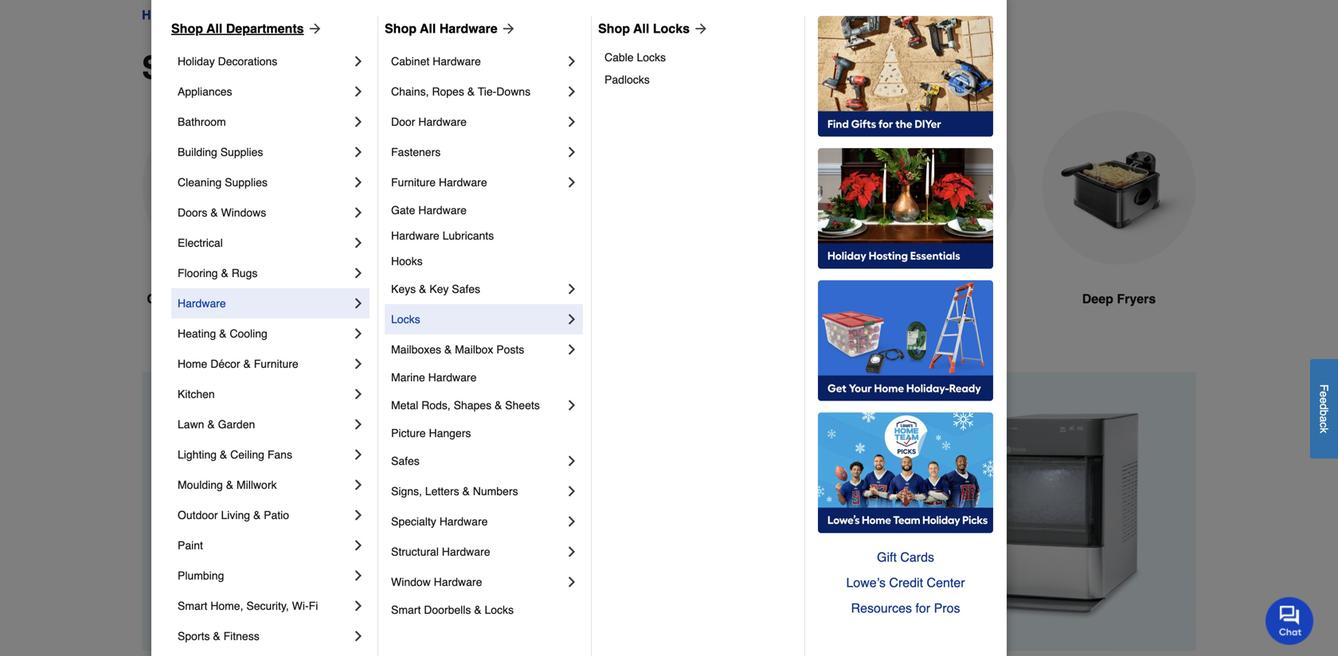 Task type: locate. For each thing, give the bounding box(es) containing it.
locks up the cable locks link
[[653, 21, 690, 36]]

resources for pros link
[[818, 596, 993, 621]]

door
[[391, 116, 415, 128]]

1 shop from the left
[[171, 21, 203, 36]]

smart up sports
[[178, 600, 207, 613]]

hardware for specialty hardware
[[439, 515, 488, 528]]

& left cooling
[[219, 327, 227, 340]]

& right doors at the left of page
[[210, 206, 218, 219]]

arrow right image up cabinet hardware link on the left
[[498, 21, 517, 37]]

& inside the "outdoor living & patio" link
[[253, 509, 261, 522]]

safes inside keys & key safes link
[[452, 283, 480, 296]]

gift cards
[[877, 550, 934, 565]]

flooring & rugs link
[[178, 258, 351, 288]]

hardware down mailboxes & mailbox posts
[[428, 371, 477, 384]]

heating
[[178, 327, 216, 340]]

0 horizontal spatial all
[[206, 21, 222, 36]]

kitchen link
[[178, 379, 351, 409]]

holiday decorations link
[[178, 46, 351, 76]]

0 vertical spatial small
[[273, 8, 305, 22]]

c
[[1318, 422, 1331, 428]]

sports
[[178, 630, 210, 643]]

& inside moulding & millwork link
[[226, 479, 233, 492]]

locks down window hardware link
[[485, 604, 514, 617]]

fitness
[[224, 630, 259, 643]]

safes right key
[[452, 283, 480, 296]]

3 arrow right image from the left
[[690, 21, 709, 37]]

deep fryers link
[[1042, 111, 1197, 347]]

& right lawn
[[207, 418, 215, 431]]

& inside the lighting & ceiling fans link
[[220, 449, 227, 461]]

building supplies
[[178, 146, 263, 159]]

hardware down signs, letters & numbers
[[439, 515, 488, 528]]

cleaning supplies link
[[178, 167, 351, 198]]

signs, letters & numbers link
[[391, 476, 564, 507]]

0 vertical spatial supplies
[[220, 146, 263, 159]]

small appliances link
[[273, 6, 370, 25]]

hardware up hardware lubricants
[[418, 204, 467, 217]]

all for departments
[[206, 21, 222, 36]]

2 all from the left
[[420, 21, 436, 36]]

1 vertical spatial supplies
[[225, 176, 268, 189]]

1 vertical spatial safes
[[391, 455, 420, 468]]

arrow right image up the cable locks link
[[690, 21, 709, 37]]

& right letters
[[462, 485, 470, 498]]

fasteners link
[[391, 137, 564, 167]]

hardware up smart doorbells & locks
[[434, 576, 482, 589]]

millwork
[[237, 479, 277, 492]]

2 shop from the left
[[385, 21, 417, 36]]

smart doorbells & locks
[[391, 604, 514, 617]]

portable ice makers
[[339, 292, 459, 306]]

chevron right image for lighting & ceiling fans
[[351, 447, 366, 463]]

1 horizontal spatial home
[[178, 358, 207, 370]]

1 vertical spatial furniture
[[254, 358, 299, 370]]

& left millwork
[[226, 479, 233, 492]]

1 horizontal spatial small
[[273, 8, 305, 22]]

small up bathroom
[[142, 49, 227, 86]]

& left sheets
[[495, 399, 502, 412]]

1 e from the top
[[1318, 391, 1331, 397]]

picture hangers link
[[391, 421, 580, 446]]

hardware lubricants
[[391, 229, 494, 242]]

arrow right image inside "shop all hardware" link
[[498, 21, 517, 37]]

1 vertical spatial home
[[178, 358, 207, 370]]

chevron right image for sports & fitness
[[351, 629, 366, 644]]

small appliances up holiday decorations link
[[273, 8, 370, 22]]

keys & key safes link
[[391, 274, 564, 304]]

locks link
[[391, 304, 564, 335]]

get your home holiday-ready. image
[[818, 280, 993, 402]]

& down window hardware link
[[474, 604, 482, 617]]

fasteners
[[391, 146, 441, 159]]

hardware down fasteners link
[[439, 176, 487, 189]]

countertop microwaves link
[[142, 111, 296, 347]]

countertop microwaves
[[147, 292, 291, 306]]

posts
[[497, 343, 524, 356]]

0 horizontal spatial shop
[[171, 21, 203, 36]]

& left ceiling
[[220, 449, 227, 461]]

advertisement region
[[142, 372, 1197, 654]]

fryers
[[1117, 292, 1156, 306]]

chevron right image for flooring & rugs
[[351, 265, 366, 281]]

1 horizontal spatial all
[[420, 21, 436, 36]]

& left patio
[[253, 509, 261, 522]]

deep
[[1082, 292, 1114, 306]]

2 arrow right image from the left
[[498, 21, 517, 37]]

home,
[[210, 600, 243, 613]]

2 horizontal spatial all
[[633, 21, 649, 36]]

3 shop from the left
[[598, 21, 630, 36]]

shop up cable
[[598, 21, 630, 36]]

1 horizontal spatial arrow right image
[[498, 21, 517, 37]]

hardware up chains, ropes & tie-downs on the top
[[433, 55, 481, 68]]

lighting & ceiling fans link
[[178, 440, 351, 470]]

sheets
[[505, 399, 540, 412]]

all up cable locks
[[633, 21, 649, 36]]

f e e d b a c k button
[[1310, 359, 1338, 459]]

chevron right image for kitchen
[[351, 386, 366, 402]]

0 horizontal spatial smart
[[178, 600, 207, 613]]

appliances down small appliances link
[[235, 49, 405, 86]]

hardware for door hardware
[[418, 116, 467, 128]]

all inside "shop all hardware" link
[[420, 21, 436, 36]]

chevron right image
[[351, 84, 366, 100], [564, 84, 580, 100], [351, 114, 366, 130], [351, 144, 366, 160], [564, 144, 580, 160], [564, 174, 580, 190], [351, 235, 366, 251], [351, 265, 366, 281], [564, 281, 580, 297], [351, 296, 366, 311], [564, 311, 580, 327], [564, 342, 580, 358], [351, 386, 366, 402], [564, 398, 580, 413], [564, 484, 580, 499], [351, 538, 366, 554], [564, 544, 580, 560], [351, 568, 366, 584], [351, 629, 366, 644]]

hardware for structural hardware
[[442, 546, 490, 558]]

shop up cabinet
[[385, 21, 417, 36]]

& left rugs
[[221, 267, 228, 280]]

1 horizontal spatial smart
[[391, 604, 421, 617]]

& left mailbox
[[444, 343, 452, 356]]

gate hardware
[[391, 204, 467, 217]]

microwaves
[[219, 292, 291, 306]]

1 horizontal spatial furniture
[[391, 176, 436, 189]]

furniture hardware link
[[391, 167, 564, 198]]

locks
[[653, 21, 690, 36], [637, 51, 666, 64], [391, 313, 420, 326], [485, 604, 514, 617]]

0 vertical spatial home
[[142, 8, 177, 22]]

metal rods, shapes & sheets
[[391, 399, 540, 412]]

safes inside safes link
[[391, 455, 420, 468]]

hardware for furniture hardware
[[439, 176, 487, 189]]

all
[[206, 21, 222, 36], [420, 21, 436, 36], [633, 21, 649, 36]]

chevron right image
[[351, 53, 366, 69], [564, 53, 580, 69], [564, 114, 580, 130], [351, 174, 366, 190], [351, 205, 366, 221], [351, 326, 366, 342], [351, 356, 366, 372], [351, 417, 366, 433], [351, 447, 366, 463], [564, 453, 580, 469], [351, 477, 366, 493], [351, 507, 366, 523], [564, 514, 580, 530], [564, 574, 580, 590], [351, 598, 366, 614]]

0 horizontal spatial arrow right image
[[304, 21, 323, 37]]

cable
[[605, 51, 634, 64]]

1 horizontal spatial safes
[[452, 283, 480, 296]]

arrow right image inside shop all departments link
[[304, 21, 323, 37]]

all up cabinet hardware on the left top of page
[[420, 21, 436, 36]]

0 horizontal spatial home
[[142, 8, 177, 22]]

plumbing link
[[178, 561, 351, 591]]

doors & windows link
[[178, 198, 351, 228]]

arrow right image
[[304, 21, 323, 37], [498, 21, 517, 37], [690, 21, 709, 37]]

appliances link up holiday decorations
[[191, 6, 259, 25]]

smart inside 'link'
[[391, 604, 421, 617]]

supplies up windows
[[225, 176, 268, 189]]

doorbells
[[424, 604, 471, 617]]

small appliances down departments
[[142, 49, 405, 86]]

chevron right image for safes
[[564, 453, 580, 469]]

toaster ovens
[[535, 292, 623, 306]]

chains, ropes & tie-downs
[[391, 85, 531, 98]]

all inside shop all departments link
[[206, 21, 222, 36]]

structural hardware link
[[391, 537, 564, 567]]

a
[[1318, 416, 1331, 422]]

2 e from the top
[[1318, 397, 1331, 404]]

departments
[[226, 21, 304, 36]]

outdoor living & patio
[[178, 509, 289, 522]]

& right décor
[[243, 358, 251, 370]]

appliances right departments
[[308, 8, 370, 22]]

hardware down ropes
[[418, 116, 467, 128]]

cards
[[900, 550, 934, 565]]

home décor & furniture link
[[178, 349, 351, 379]]

1 arrow right image from the left
[[304, 21, 323, 37]]

chevron right image for bathroom
[[351, 114, 366, 130]]

windows
[[221, 206, 266, 219]]

e up d
[[1318, 391, 1331, 397]]

chevron right image for plumbing
[[351, 568, 366, 584]]

supplies up cleaning supplies
[[220, 146, 263, 159]]

chat invite button image
[[1266, 597, 1314, 645]]

marine hardware link
[[391, 365, 580, 390]]

smart down window
[[391, 604, 421, 617]]

a stainless steel toaster oven. image
[[502, 111, 656, 265]]

0 horizontal spatial furniture
[[254, 358, 299, 370]]

cabinet hardware link
[[391, 46, 564, 76]]

chevron right image for fasteners
[[564, 144, 580, 160]]

resources
[[851, 601, 912, 616]]

& right sports
[[213, 630, 220, 643]]

furniture down heating & cooling "link"
[[254, 358, 299, 370]]

decorations
[[218, 55, 277, 68]]

safes
[[452, 283, 480, 296], [391, 455, 420, 468]]

chevron right image for appliances
[[351, 84, 366, 100]]

f e e d b a c k
[[1318, 384, 1331, 433]]

smart for smart doorbells & locks
[[391, 604, 421, 617]]

chevron right image for window hardware
[[564, 574, 580, 590]]

appliances link down "decorations"
[[178, 76, 351, 107]]

& left key
[[419, 283, 426, 296]]

home link
[[142, 6, 177, 25]]

arrow right image up holiday decorations link
[[304, 21, 323, 37]]

k
[[1318, 428, 1331, 433]]

chevron right image for moulding & millwork
[[351, 477, 366, 493]]

hardware for cabinet hardware
[[433, 55, 481, 68]]

gate
[[391, 204, 415, 217]]

all inside shop all locks link
[[633, 21, 649, 36]]

shop up 'holiday'
[[171, 21, 203, 36]]

1 all from the left
[[206, 21, 222, 36]]

shop all departments link
[[171, 19, 323, 38]]

lighting & ceiling fans
[[178, 449, 292, 461]]

all up holiday decorations
[[206, 21, 222, 36]]

appliances
[[191, 8, 259, 22], [308, 8, 370, 22], [235, 49, 405, 86], [178, 85, 232, 98]]

home for home
[[142, 8, 177, 22]]

& inside signs, letters & numbers link
[[462, 485, 470, 498]]

& inside mailboxes & mailbox posts link
[[444, 343, 452, 356]]

hardware down specialty hardware 'link'
[[442, 546, 490, 558]]

0 horizontal spatial small
[[142, 49, 227, 86]]

hardware up hooks at left
[[391, 229, 439, 242]]

0 vertical spatial safes
[[452, 283, 480, 296]]

d
[[1318, 404, 1331, 410]]

safes down picture
[[391, 455, 420, 468]]

locks down shop all locks link
[[637, 51, 666, 64]]

all for locks
[[633, 21, 649, 36]]

& left 'tie-'
[[467, 85, 475, 98]]

0 horizontal spatial safes
[[391, 455, 420, 468]]

locks inside 'link'
[[485, 604, 514, 617]]

1 horizontal spatial shop
[[385, 21, 417, 36]]

& inside keys & key safes link
[[419, 283, 426, 296]]

0 vertical spatial furniture
[[391, 176, 436, 189]]

& inside metal rods, shapes & sheets link
[[495, 399, 502, 412]]

security,
[[246, 600, 289, 613]]

holiday hosting essentials. image
[[818, 148, 993, 269]]

0 vertical spatial appliances link
[[191, 6, 259, 25]]

mailbox
[[455, 343, 493, 356]]

furniture up gate
[[391, 176, 436, 189]]

rods,
[[422, 399, 451, 412]]

2 horizontal spatial arrow right image
[[690, 21, 709, 37]]

hardware lubricants link
[[391, 223, 580, 249]]

all for hardware
[[420, 21, 436, 36]]

small up holiday decorations link
[[273, 8, 305, 22]]

flooring
[[178, 267, 218, 280]]

hardware inside 'link'
[[439, 515, 488, 528]]

2 horizontal spatial shop
[[598, 21, 630, 36]]

arrow right image inside shop all locks link
[[690, 21, 709, 37]]

& inside the home décor & furniture link
[[243, 358, 251, 370]]

a black and stainless steel countertop microwave. image
[[142, 111, 296, 265]]

hooks
[[391, 255, 423, 268]]

center
[[927, 576, 965, 590]]

lowe's credit center
[[846, 576, 965, 590]]

supplies
[[220, 146, 263, 159], [225, 176, 268, 189]]

smart for smart home, security, wi-fi
[[178, 600, 207, 613]]

e up b
[[1318, 397, 1331, 404]]

small appliances
[[273, 8, 370, 22], [142, 49, 405, 86]]

shapes
[[454, 399, 492, 412]]

3 all from the left
[[633, 21, 649, 36]]

building
[[178, 146, 217, 159]]



Task type: vqa. For each thing, say whether or not it's contained in the screenshot.
Hardware's chevron right image
yes



Task type: describe. For each thing, give the bounding box(es) containing it.
deep fryers
[[1082, 292, 1156, 306]]

chevron right image for mailboxes & mailbox posts
[[564, 342, 580, 358]]

marine
[[391, 371, 425, 384]]

chevron right image for furniture hardware
[[564, 174, 580, 190]]

wi-
[[292, 600, 309, 613]]

downs
[[497, 85, 531, 98]]

chevron right image for paint
[[351, 538, 366, 554]]

moulding
[[178, 479, 223, 492]]

shop all locks
[[598, 21, 690, 36]]

chevron right image for doors & windows
[[351, 205, 366, 221]]

chevron right image for electrical
[[351, 235, 366, 251]]

appliances up holiday decorations
[[191, 8, 259, 22]]

outdoor living & patio link
[[178, 500, 351, 531]]

f
[[1318, 384, 1331, 391]]

chevron right image for door hardware
[[564, 114, 580, 130]]

ovens
[[584, 292, 623, 306]]

arrow right image for shop all locks
[[690, 21, 709, 37]]

padlocks link
[[605, 69, 793, 91]]

window hardware
[[391, 576, 482, 589]]

décor
[[210, 358, 240, 370]]

lowe's home team holiday picks. image
[[818, 413, 993, 534]]

countertop
[[147, 292, 216, 306]]

cleaning
[[178, 176, 222, 189]]

& inside the chains, ropes & tie-downs link
[[467, 85, 475, 98]]

chevron right image for building supplies
[[351, 144, 366, 160]]

chevron right image for home décor & furniture
[[351, 356, 366, 372]]

chevron right image for holiday decorations
[[351, 53, 366, 69]]

kitchen
[[178, 388, 215, 401]]

smart home, security, wi-fi
[[178, 600, 318, 613]]

building supplies link
[[178, 137, 351, 167]]

lawn & garden link
[[178, 409, 351, 440]]

a chefman stainless steel deep fryer. image
[[1042, 111, 1197, 265]]

appliances up bathroom
[[178, 85, 232, 98]]

numbers
[[473, 485, 518, 498]]

furniture hardware
[[391, 176, 487, 189]]

supplies for cleaning supplies
[[225, 176, 268, 189]]

0 vertical spatial small appliances
[[273, 8, 370, 22]]

locks down the ice
[[391, 313, 420, 326]]

toaster ovens link
[[502, 111, 656, 347]]

ropes
[[432, 85, 464, 98]]

lighting
[[178, 449, 217, 461]]

hangers
[[429, 427, 471, 440]]

electrical link
[[178, 228, 351, 258]]

home décor & furniture
[[178, 358, 299, 370]]

garden
[[218, 418, 255, 431]]

sports & fitness
[[178, 630, 259, 643]]

a silver-colored new air portable ice maker. image
[[322, 111, 476, 265]]

gift
[[877, 550, 897, 565]]

hardware up cabinet hardware link on the left
[[440, 21, 498, 36]]

chevron right image for cleaning supplies
[[351, 174, 366, 190]]

ceiling
[[230, 449, 264, 461]]

moulding & millwork
[[178, 479, 277, 492]]

shop for shop all departments
[[171, 21, 203, 36]]

specialty hardware
[[391, 515, 488, 528]]

shop for shop all hardware
[[385, 21, 417, 36]]

sports & fitness link
[[178, 621, 351, 652]]

toaster
[[535, 292, 580, 306]]

padlocks
[[605, 73, 650, 86]]

paint
[[178, 539, 203, 552]]

chevron right image for outdoor living & patio
[[351, 507, 366, 523]]

a gray and stainless steel ninja air fryer. image
[[682, 111, 836, 265]]

furniture inside furniture hardware link
[[391, 176, 436, 189]]

find gifts for the diyer. image
[[818, 16, 993, 137]]

lawn & garden
[[178, 418, 255, 431]]

a gray ninja blender. image
[[862, 111, 1016, 265]]

mailboxes & mailbox posts
[[391, 343, 524, 356]]

lowe's credit center link
[[818, 570, 993, 596]]

shop all hardware
[[385, 21, 498, 36]]

chevron right image for smart home, security, wi-fi
[[351, 598, 366, 614]]

cleaning supplies
[[178, 176, 268, 189]]

chevron right image for structural hardware
[[564, 544, 580, 560]]

chevron right image for metal rods, shapes & sheets
[[564, 398, 580, 413]]

chevron right image for heating & cooling
[[351, 326, 366, 342]]

cabinet
[[391, 55, 430, 68]]

hardware down the flooring
[[178, 297, 226, 310]]

portable
[[339, 292, 390, 306]]

credit
[[889, 576, 923, 590]]

home for home décor & furniture
[[178, 358, 207, 370]]

fi
[[309, 600, 318, 613]]

door hardware
[[391, 116, 467, 128]]

mailboxes & mailbox posts link
[[391, 335, 564, 365]]

blenders link
[[862, 111, 1016, 347]]

picture hangers
[[391, 427, 471, 440]]

hardware for window hardware
[[434, 576, 482, 589]]

hardware for marine hardware
[[428, 371, 477, 384]]

chevron right image for keys & key safes
[[564, 281, 580, 297]]

arrow right image for shop all departments
[[304, 21, 323, 37]]

1 vertical spatial small
[[142, 49, 227, 86]]

chevron right image for lawn & garden
[[351, 417, 366, 433]]

resources for pros
[[851, 601, 960, 616]]

cabinet hardware
[[391, 55, 481, 68]]

paint link
[[178, 531, 351, 561]]

electrical
[[178, 237, 223, 249]]

shop all locks link
[[598, 19, 709, 38]]

gift cards link
[[818, 545, 993, 570]]

1 vertical spatial small appliances
[[142, 49, 405, 86]]

shop for shop all locks
[[598, 21, 630, 36]]

& inside heating & cooling "link"
[[219, 327, 227, 340]]

picture
[[391, 427, 426, 440]]

key
[[430, 283, 449, 296]]

doors
[[178, 206, 207, 219]]

supplies for building supplies
[[220, 146, 263, 159]]

& inside lawn & garden link
[[207, 418, 215, 431]]

smart home, security, wi-fi link
[[178, 591, 351, 621]]

chevron right image for chains, ropes & tie-downs
[[564, 84, 580, 100]]

tie-
[[478, 85, 497, 98]]

chains, ropes & tie-downs link
[[391, 76, 564, 107]]

1 vertical spatial appliances link
[[178, 76, 351, 107]]

portable ice makers link
[[322, 111, 476, 347]]

holiday decorations
[[178, 55, 277, 68]]

chevron right image for hardware
[[351, 296, 366, 311]]

chevron right image for signs, letters & numbers
[[564, 484, 580, 499]]

chevron right image for cabinet hardware
[[564, 53, 580, 69]]

keys
[[391, 283, 416, 296]]

furniture inside the home décor & furniture link
[[254, 358, 299, 370]]

pros
[[934, 601, 960, 616]]

arrow right image for shop all hardware
[[498, 21, 517, 37]]

cooling
[[230, 327, 268, 340]]

hardware link
[[178, 288, 351, 319]]

chevron right image for specialty hardware
[[564, 514, 580, 530]]

for
[[916, 601, 931, 616]]

metal rods, shapes & sheets link
[[391, 390, 564, 421]]

fans
[[268, 449, 292, 461]]

b
[[1318, 410, 1331, 416]]

& inside the doors & windows link
[[210, 206, 218, 219]]

bathroom
[[178, 116, 226, 128]]

hardware for gate hardware
[[418, 204, 467, 217]]

& inside sports & fitness link
[[213, 630, 220, 643]]

chevron right image for locks
[[564, 311, 580, 327]]

& inside flooring & rugs link
[[221, 267, 228, 280]]

& inside the smart doorbells & locks 'link'
[[474, 604, 482, 617]]

rugs
[[232, 267, 258, 280]]



